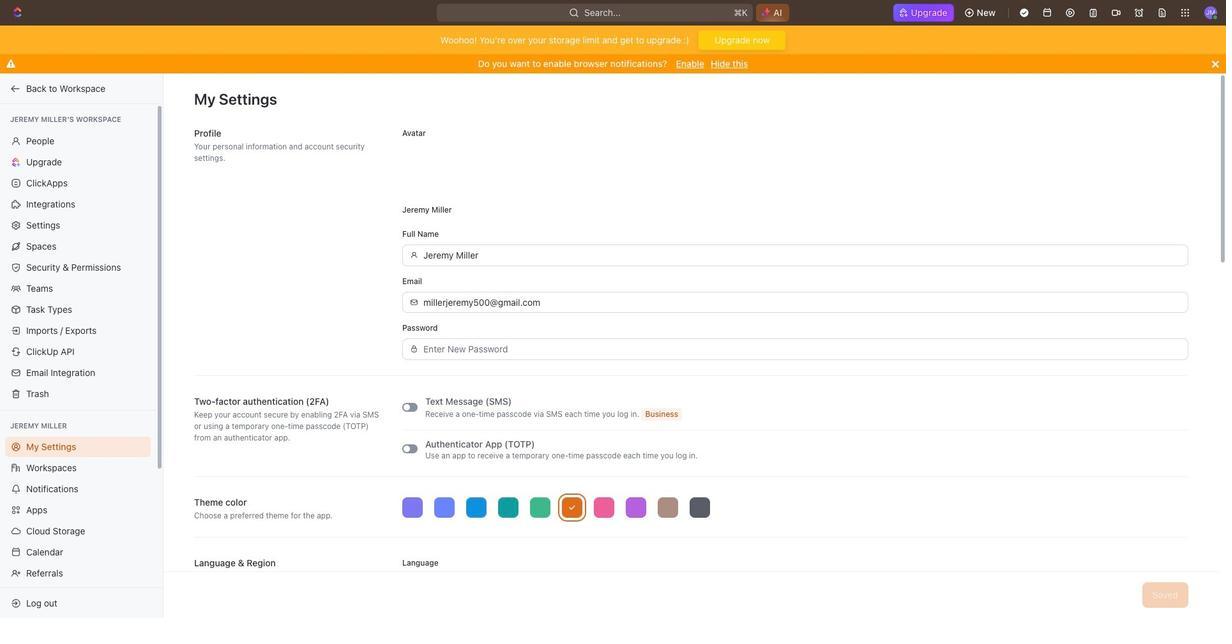 Task type: vqa. For each thing, say whether or not it's contained in the screenshot.
Sidebar "Navigation"
no



Task type: locate. For each thing, give the bounding box(es) containing it.
8 option from the left
[[626, 497, 646, 518]]

option
[[402, 497, 423, 518], [434, 497, 455, 518], [466, 497, 487, 518], [498, 497, 519, 518], [530, 497, 550, 518], [562, 497, 582, 518], [594, 497, 614, 518], [626, 497, 646, 518], [658, 497, 678, 518], [690, 497, 710, 518]]

list box
[[402, 497, 1188, 518]]

available on business plans or higher element
[[641, 408, 682, 421]]

5 option from the left
[[530, 497, 550, 518]]

7 option from the left
[[594, 497, 614, 518]]

Enter Username text field
[[423, 245, 1181, 265]]

4 option from the left
[[498, 497, 519, 518]]



Task type: describe. For each thing, give the bounding box(es) containing it.
1 option from the left
[[402, 497, 423, 518]]

Enter New Password text field
[[423, 339, 1181, 359]]

2 option from the left
[[434, 497, 455, 518]]

Enter Email text field
[[423, 292, 1181, 312]]

10 option from the left
[[690, 497, 710, 518]]

3 option from the left
[[466, 497, 487, 518]]

9 option from the left
[[658, 497, 678, 518]]

6 option from the left
[[562, 497, 582, 518]]



